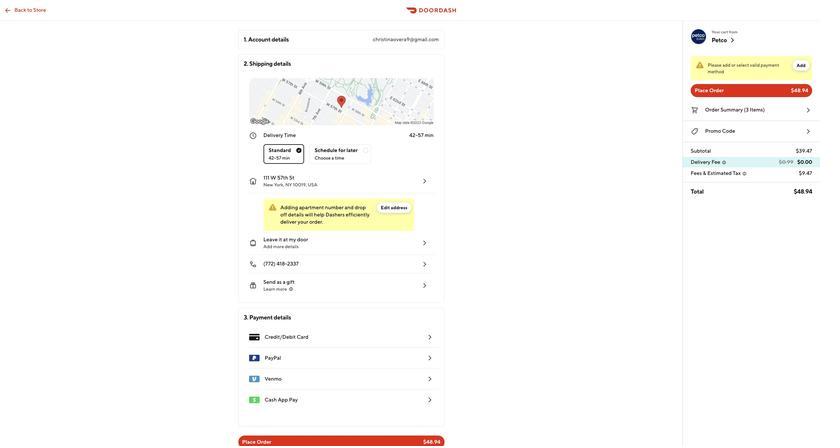 Task type: vqa. For each thing, say whether or not it's contained in the screenshot.
Under within button
no



Task type: describe. For each thing, give the bounding box(es) containing it.
time
[[284, 132, 296, 139]]

more inside leave it at my door add more details
[[273, 244, 284, 250]]

at
[[283, 237, 288, 243]]

fees
[[691, 170, 702, 176]]

please add or select valid payment method
[[708, 63, 779, 74]]

your
[[712, 29, 720, 34]]

menu containing credit/debit card
[[244, 327, 439, 411]]

42–57 min inside option group
[[269, 156, 290, 161]]

57th
[[277, 175, 288, 181]]

schedule for later
[[315, 147, 358, 154]]

add inside leave it at my door add more details
[[263, 244, 272, 250]]

st
[[289, 175, 294, 181]]

add new payment method image for paypal
[[426, 355, 434, 362]]

estimated
[[708, 170, 732, 176]]

new
[[263, 182, 273, 188]]

fee
[[712, 159, 721, 165]]

order inside 'order summary (3 items)' button
[[705, 107, 720, 113]]

edit address button
[[377, 203, 411, 213]]

order summary (3 items)
[[705, 107, 765, 113]]

1. account details
[[244, 36, 289, 43]]

(772) 418-2337 button
[[244, 255, 434, 274]]

(772) 418-2337
[[263, 261, 299, 267]]

christinaovera9@gmail.com
[[373, 36, 439, 43]]

please
[[708, 63, 722, 68]]

2. shipping details
[[244, 60, 291, 67]]

1 horizontal spatial place order
[[695, 87, 724, 94]]

add new payment method image for credit/debit card
[[426, 334, 434, 342]]

$9.47
[[799, 170, 812, 176]]

adding
[[280, 205, 298, 211]]

pay
[[289, 397, 298, 403]]

details for 2. shipping details
[[274, 60, 291, 67]]

as
[[277, 279, 282, 286]]

valid
[[750, 63, 760, 68]]

1 vertical spatial place
[[242, 439, 256, 446]]

it
[[279, 237, 282, 243]]

(3
[[744, 107, 749, 113]]

111 w 57th st new york,  ny 10019,  usa
[[263, 175, 317, 188]]

2. shipping
[[244, 60, 273, 67]]

efficiently
[[346, 212, 370, 218]]

cart
[[721, 29, 728, 34]]

your
[[298, 219, 308, 225]]

usa
[[308, 182, 317, 188]]

1 vertical spatial $48.94
[[794, 188, 812, 195]]

$0.99
[[779, 159, 794, 165]]

3. payment
[[244, 314, 273, 321]]

method
[[708, 69, 724, 74]]

learn
[[263, 287, 275, 292]]

1 horizontal spatial 42–57 min
[[409, 132, 434, 139]]

option group containing standard
[[263, 139, 434, 164]]

items)
[[750, 107, 765, 113]]

2337
[[287, 261, 299, 267]]

add button
[[793, 60, 810, 71]]

promo
[[705, 128, 721, 134]]

order summary (3 items) button
[[691, 105, 812, 116]]

for
[[339, 147, 346, 154]]

1 horizontal spatial 42–57
[[409, 132, 424, 139]]

credit/debit card
[[265, 334, 309, 341]]

gift
[[287, 279, 295, 286]]

leave
[[263, 237, 278, 243]]

payment
[[761, 63, 779, 68]]

delivery for delivery time
[[263, 132, 283, 139]]

cash app pay
[[265, 397, 298, 403]]

ny
[[285, 182, 292, 188]]

none radio inside option group
[[263, 144, 304, 164]]

dashers
[[326, 212, 345, 218]]

york,
[[274, 182, 285, 188]]

(772)
[[263, 261, 276, 267]]

send
[[263, 279, 276, 286]]

learn more button
[[263, 286, 294, 293]]

0 vertical spatial min
[[425, 132, 434, 139]]

later
[[347, 147, 358, 154]]

more inside button
[[276, 287, 287, 292]]

2 vertical spatial $48.94
[[423, 439, 441, 446]]

details for 1. account details
[[272, 36, 289, 43]]

delivery time
[[263, 132, 296, 139]]

10019,
[[293, 182, 307, 188]]

tax
[[733, 170, 741, 176]]

edit address
[[381, 205, 408, 211]]

cash
[[265, 397, 277, 403]]

card
[[297, 334, 309, 341]]

apartment
[[299, 205, 324, 211]]

status containing please add or select valid payment method
[[691, 56, 812, 80]]

subtotal
[[691, 148, 711, 154]]

delivery for delivery
[[691, 159, 711, 165]]



Task type: locate. For each thing, give the bounding box(es) containing it.
a left the time in the left top of the page
[[332, 156, 334, 161]]

0 horizontal spatial a
[[283, 279, 286, 286]]

None radio
[[263, 144, 304, 164]]

details
[[272, 36, 289, 43], [274, 60, 291, 67], [288, 212, 304, 218], [285, 244, 299, 250], [274, 314, 291, 321]]

add
[[723, 63, 731, 68]]

menu
[[244, 327, 439, 411]]

total
[[691, 188, 704, 195]]

$48.94
[[791, 87, 808, 94], [794, 188, 812, 195], [423, 439, 441, 446]]

1 horizontal spatial place
[[695, 87, 708, 94]]

0 vertical spatial place order
[[695, 87, 724, 94]]

store
[[33, 7, 46, 13]]

w
[[271, 175, 276, 181]]

0 horizontal spatial place order
[[242, 439, 271, 446]]

leave it at my door add more details
[[263, 237, 308, 250]]

drop
[[355, 205, 366, 211]]

details inside leave it at my door add more details
[[285, 244, 299, 250]]

details down adding
[[288, 212, 304, 218]]

delivery up standard
[[263, 132, 283, 139]]

42–57
[[409, 132, 424, 139], [269, 156, 281, 161]]

none radio inside option group
[[309, 144, 371, 164]]

42–57 inside option group
[[269, 156, 281, 161]]

choose a time
[[315, 156, 344, 161]]

choose
[[315, 156, 331, 161]]

None radio
[[309, 144, 371, 164]]

back
[[14, 7, 26, 13]]

add new payment method image
[[426, 334, 434, 342], [426, 355, 434, 362], [426, 376, 434, 383]]

1 horizontal spatial a
[[332, 156, 334, 161]]

details inside adding apartment number and drop off details will help dashers efficiently deliver your order.
[[288, 212, 304, 218]]

paypal
[[265, 355, 281, 362]]

0 vertical spatial $48.94
[[791, 87, 808, 94]]

3. payment details
[[244, 314, 291, 321]]

address
[[391, 205, 408, 211]]

1 vertical spatial add new payment method image
[[426, 355, 434, 362]]

order
[[709, 87, 724, 94], [705, 107, 720, 113], [257, 439, 271, 446]]

1 horizontal spatial add
[[797, 63, 806, 68]]

0 horizontal spatial delivery
[[263, 132, 283, 139]]

add new payment method image for venmo
[[426, 376, 434, 383]]

delivery
[[263, 132, 283, 139], [691, 159, 711, 165]]

my
[[289, 237, 296, 243]]

back to store
[[14, 7, 46, 13]]

1 vertical spatial add
[[263, 244, 272, 250]]

1 vertical spatial 42–57
[[269, 156, 281, 161]]

0 horizontal spatial 42–57 min
[[269, 156, 290, 161]]

1 vertical spatial more
[[276, 287, 287, 292]]

your cart from
[[712, 29, 738, 34]]

add inside button
[[797, 63, 806, 68]]

code
[[722, 128, 735, 134]]

0 vertical spatial more
[[273, 244, 284, 250]]

418-
[[277, 261, 287, 267]]

1 horizontal spatial min
[[425, 132, 434, 139]]

schedule
[[315, 147, 338, 154]]

0 horizontal spatial add
[[263, 244, 272, 250]]

a
[[332, 156, 334, 161], [283, 279, 286, 286]]

summary
[[721, 107, 743, 113]]

learn more
[[263, 287, 287, 292]]

send as a gift
[[263, 279, 295, 286]]

from
[[729, 29, 738, 34]]

0 horizontal spatial place
[[242, 439, 256, 446]]

0 vertical spatial 42–57
[[409, 132, 424, 139]]

standard
[[269, 147, 291, 154]]

help
[[314, 212, 325, 218]]

venmo
[[265, 376, 282, 382]]

details for 3. payment details
[[274, 314, 291, 321]]

place order
[[695, 87, 724, 94], [242, 439, 271, 446]]

$0.00
[[798, 159, 812, 165]]

add new payment method image
[[426, 397, 434, 404]]

door
[[297, 237, 308, 243]]

111
[[263, 175, 269, 181]]

petco
[[712, 37, 727, 44]]

deliver
[[280, 219, 297, 225]]

adding apartment number and drop off details will help dashers efficiently deliver your order.
[[280, 205, 370, 225]]

2 vertical spatial add new payment method image
[[426, 376, 434, 383]]

credit/debit
[[265, 334, 296, 341]]

1 vertical spatial place order
[[242, 439, 271, 446]]

app
[[278, 397, 288, 403]]

0 vertical spatial 42–57 min
[[409, 132, 434, 139]]

more down as
[[276, 287, 287, 292]]

1 vertical spatial order
[[705, 107, 720, 113]]

1 vertical spatial 42–57 min
[[269, 156, 290, 161]]

add right payment
[[797, 63, 806, 68]]

show menu image
[[249, 332, 260, 343]]

none radio containing schedule for later
[[309, 144, 371, 164]]

adding apartment number and drop off details will help dashers efficiently deliver your order. status
[[263, 199, 414, 231]]

0 horizontal spatial min
[[282, 156, 290, 161]]

none radio containing standard
[[263, 144, 304, 164]]

1 horizontal spatial delivery
[[691, 159, 711, 165]]

edit
[[381, 205, 390, 211]]

back to store link
[[0, 4, 50, 17]]

0 vertical spatial add
[[797, 63, 806, 68]]

more down it
[[273, 244, 284, 250]]

2 vertical spatial order
[[257, 439, 271, 446]]

time
[[335, 156, 344, 161]]

0 vertical spatial delivery
[[263, 132, 283, 139]]

place
[[695, 87, 708, 94], [242, 439, 256, 446]]

or
[[732, 63, 736, 68]]

0 horizontal spatial 42–57
[[269, 156, 281, 161]]

a right as
[[283, 279, 286, 286]]

0 vertical spatial a
[[332, 156, 334, 161]]

petco link
[[712, 36, 736, 44]]

off
[[280, 212, 287, 218]]

details down my
[[285, 244, 299, 250]]

promo code button
[[691, 126, 812, 137]]

add down leave
[[263, 244, 272, 250]]

1 vertical spatial a
[[283, 279, 286, 286]]

to
[[27, 7, 32, 13]]

2 add new payment method image from the top
[[426, 355, 434, 362]]

0 vertical spatial place
[[695, 87, 708, 94]]

1 add new payment method image from the top
[[426, 334, 434, 342]]

$39.47
[[796, 148, 812, 154]]

status
[[691, 56, 812, 80]]

number
[[325, 205, 344, 211]]

details right 2. shipping
[[274, 60, 291, 67]]

order.
[[309, 219, 323, 225]]

fees & estimated
[[691, 170, 732, 176]]

promo code
[[705, 128, 735, 134]]

select
[[737, 63, 749, 68]]

more
[[273, 244, 284, 250], [276, 287, 287, 292]]

option group
[[263, 139, 434, 164]]

add
[[797, 63, 806, 68], [263, 244, 272, 250]]

and
[[345, 205, 354, 211]]

details up credit/debit
[[274, 314, 291, 321]]

1 vertical spatial delivery
[[691, 159, 711, 165]]

0 vertical spatial order
[[709, 87, 724, 94]]

1. account
[[244, 36, 271, 43]]

3 add new payment method image from the top
[[426, 376, 434, 383]]

1 vertical spatial min
[[282, 156, 290, 161]]

0 vertical spatial add new payment method image
[[426, 334, 434, 342]]

delivery down subtotal
[[691, 159, 711, 165]]

details right '1. account'
[[272, 36, 289, 43]]



